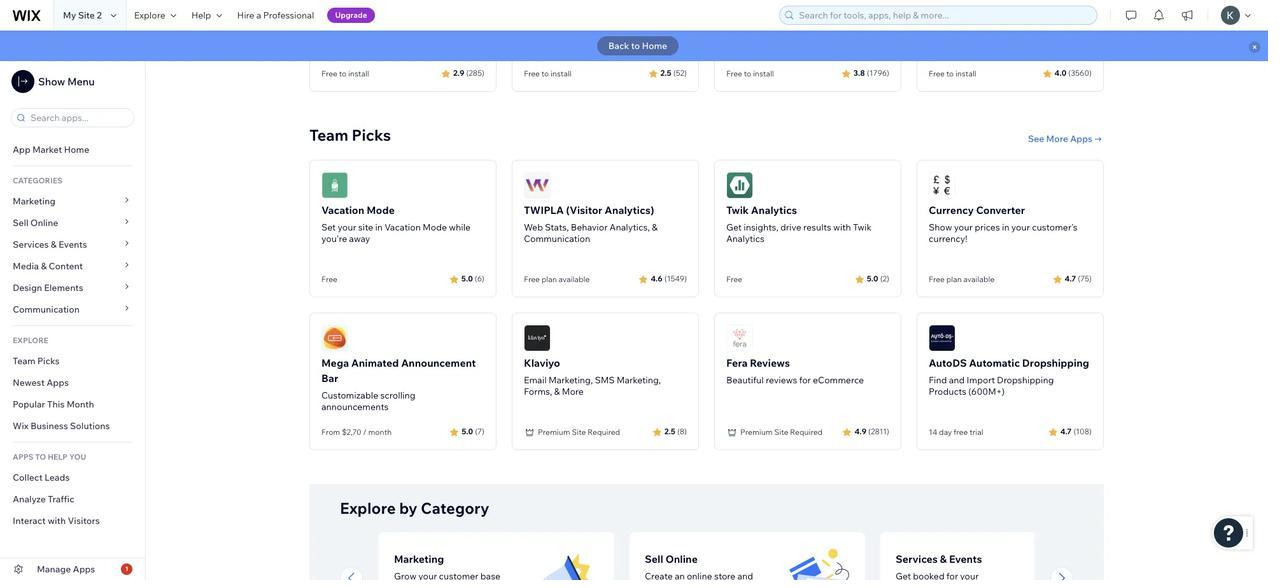 Task type: vqa. For each thing, say whether or not it's contained in the screenshot.


Task type: describe. For each thing, give the bounding box(es) containing it.
category
[[421, 498, 489, 517]]

2.5 for 2.5 (52)
[[661, 68, 672, 78]]

site for fera reviews
[[774, 427, 789, 437]]

1 vertical spatial dropshipping
[[997, 374, 1054, 386]]

team inside sidebar element
[[13, 355, 35, 367]]

fera
[[727, 356, 748, 369]]

required for email
[[588, 427, 620, 437]]

(8)
[[677, 427, 687, 436]]

interact with visitors link
[[0, 510, 145, 532]]

month
[[67, 399, 94, 410]]

free
[[954, 427, 968, 437]]

manage apps
[[37, 564, 95, 575]]

services inside sidebar element
[[13, 239, 49, 250]]

4.0 (3560)
[[1055, 68, 1092, 78]]

upgrade
[[335, 10, 367, 20]]

(1796)
[[867, 68, 890, 78]]

collect leads link
[[0, 467, 145, 488]]

to for 2.9 (285)
[[339, 69, 347, 78]]

your for currency
[[954, 221, 973, 233]]

twik analytics logo image
[[727, 172, 753, 198]]

free to install for 3.8 (1796)
[[727, 69, 774, 78]]

1 horizontal spatial twik
[[853, 221, 872, 233]]

services & events inside sidebar element
[[13, 239, 87, 250]]

with inside twik analytics get insights, drive results with twik analytics
[[833, 221, 851, 233]]

manage
[[37, 564, 71, 575]]

14
[[929, 427, 938, 437]]

to inside 'button'
[[631, 40, 640, 52]]

free for 4.7 (75)
[[929, 274, 945, 284]]

0 horizontal spatial mode
[[367, 204, 395, 216]]

products
[[929, 386, 967, 397]]

show menu
[[38, 75, 95, 88]]

free for 4.0 (3560)
[[929, 69, 945, 78]]

2 horizontal spatial apps
[[1070, 133, 1093, 144]]

show inside currency converter show your prices in your customer's currency!
[[929, 221, 952, 233]]

communication inside twipla (visitor analytics) web stats, behavior analytics, & communication
[[524, 233, 590, 244]]

free to install for 2.5 (52)
[[524, 69, 572, 78]]

app market home
[[13, 144, 89, 155]]

analytics)
[[605, 204, 654, 216]]

set
[[322, 221, 336, 233]]

5.0 (2)
[[867, 274, 890, 283]]

hire
[[237, 10, 254, 21]]

categories
[[13, 176, 62, 185]]

1 horizontal spatial picks
[[352, 125, 391, 144]]

klaviyo
[[524, 356, 560, 369]]

trial
[[970, 427, 984, 437]]

show inside 'button'
[[38, 75, 65, 88]]

get
[[727, 221, 742, 233]]

more inside klaviyo email marketing, sms marketing, forms, & more
[[562, 386, 584, 397]]

reviews
[[750, 356, 790, 369]]

available for show
[[964, 274, 995, 284]]

2
[[97, 10, 102, 21]]

currency converter logo image
[[929, 172, 956, 198]]

show menu button
[[11, 70, 95, 93]]

back
[[609, 40, 629, 52]]

install for 2.9 (285)
[[348, 69, 369, 78]]

free plan available for twipla
[[524, 274, 590, 284]]

away
[[349, 233, 370, 244]]

interact
[[13, 515, 46, 527]]

content
[[49, 260, 83, 272]]

team picks link
[[0, 350, 145, 372]]

apps for newest apps
[[47, 377, 69, 388]]

& inside media & content link
[[41, 260, 47, 272]]

explore by category
[[340, 498, 489, 517]]

2.9
[[453, 68, 464, 78]]

(visitor
[[566, 204, 603, 216]]

to for 4.0 (3560)
[[947, 69, 954, 78]]

web
[[524, 221, 543, 233]]

0 horizontal spatial site
[[78, 10, 95, 21]]

sms
[[595, 374, 615, 386]]

customer's
[[1032, 221, 1078, 233]]

see more apps button
[[1028, 133, 1104, 144]]

app
[[13, 144, 30, 155]]

3 your from the left
[[1012, 221, 1030, 233]]

email
[[524, 374, 547, 386]]

1 vertical spatial sell online
[[645, 552, 698, 565]]

& inside klaviyo email marketing, sms marketing, forms, & more
[[554, 386, 560, 397]]

5.0 for twik analytics
[[867, 274, 878, 283]]

home for back to home
[[642, 40, 667, 52]]

4.9
[[855, 427, 867, 436]]

premium site required for email
[[538, 427, 620, 437]]

with inside sidebar element
[[48, 515, 66, 527]]

5.0 (7)
[[462, 427, 485, 436]]

app market home link
[[0, 139, 145, 160]]

in for converter
[[1002, 221, 1010, 233]]

free for 3.8 (1796)
[[727, 69, 742, 78]]

4.7 (108)
[[1061, 427, 1092, 436]]

free for 4.6 (1549)
[[524, 274, 540, 284]]

4.7 (75)
[[1065, 274, 1092, 283]]

find
[[929, 374, 947, 386]]

hire a professional
[[237, 10, 314, 21]]

klaviyo email marketing, sms marketing, forms, & more
[[524, 356, 661, 397]]

twipla
[[524, 204, 564, 216]]

leads
[[45, 472, 70, 483]]

animated
[[351, 356, 399, 369]]

apps
[[13, 452, 33, 462]]

sell inside sidebar element
[[13, 217, 28, 229]]

hire a professional link
[[230, 0, 322, 31]]

required for reviews
[[790, 427, 823, 437]]

4.0
[[1055, 68, 1067, 78]]

behavior
[[571, 221, 608, 233]]

stats,
[[545, 221, 569, 233]]

see
[[1028, 133, 1044, 144]]

autods
[[929, 356, 967, 369]]

customizable
[[322, 389, 378, 401]]

to
[[35, 452, 46, 462]]

(6)
[[475, 274, 485, 283]]

free to install for 4.0 (3560)
[[929, 69, 977, 78]]

Search for tools, apps, help & more... field
[[795, 6, 1093, 24]]

this
[[47, 399, 65, 410]]

install for 4.0 (3560)
[[956, 69, 977, 78]]

reviews
[[766, 374, 797, 386]]

newest apps
[[13, 377, 69, 388]]

newest apps link
[[0, 372, 145, 393]]

for
[[799, 374, 811, 386]]

1 horizontal spatial events
[[949, 552, 982, 565]]

4.6 (1549)
[[651, 274, 687, 283]]

& inside twipla (visitor analytics) web stats, behavior analytics, & communication
[[652, 221, 658, 233]]

sell online link
[[0, 212, 145, 234]]

1 vertical spatial vacation
[[385, 221, 421, 233]]

announcement
[[401, 356, 476, 369]]

0 vertical spatial analytics
[[751, 204, 797, 216]]

back to home
[[609, 40, 667, 52]]

3.8 (1796)
[[854, 68, 890, 78]]

and
[[949, 374, 965, 386]]

to for 2.5 (52)
[[542, 69, 549, 78]]

site
[[358, 221, 373, 233]]

services & events link
[[0, 234, 145, 255]]

insights,
[[744, 221, 779, 233]]

traffic
[[48, 493, 74, 505]]

help button
[[184, 0, 230, 31]]

mega
[[322, 356, 349, 369]]

interact with visitors
[[13, 515, 100, 527]]

(7)
[[475, 427, 485, 436]]

mega animated announcement bar customizable scrolling announcements
[[322, 356, 476, 412]]

media & content
[[13, 260, 83, 272]]

wix business solutions
[[13, 420, 110, 432]]

marketing inside sidebar element
[[13, 195, 56, 207]]

ecommerce
[[813, 374, 864, 386]]



Task type: locate. For each thing, give the bounding box(es) containing it.
0 vertical spatial team picks
[[309, 125, 391, 144]]

2.5 for 2.5 (8)
[[665, 427, 675, 436]]

fera reviews beautiful reviews for ecommerce
[[727, 356, 864, 386]]

0 horizontal spatial twik
[[727, 204, 749, 216]]

0 vertical spatial communication
[[524, 233, 590, 244]]

autods automatic dropshipping logo image
[[929, 325, 956, 351]]

picks
[[352, 125, 391, 144], [37, 355, 60, 367]]

free down search for tools, apps, help & more... "field"
[[929, 69, 945, 78]]

home up 2.5 (52)
[[642, 40, 667, 52]]

(3560)
[[1069, 68, 1092, 78]]

1 horizontal spatial communication
[[524, 233, 590, 244]]

design elements
[[13, 282, 83, 294]]

mode left the while
[[423, 221, 447, 233]]

0 vertical spatial with
[[833, 221, 851, 233]]

in down the converter
[[1002, 221, 1010, 233]]

1 vertical spatial marketing
[[394, 552, 444, 565]]

premium site required down reviews
[[741, 427, 823, 437]]

0 vertical spatial services
[[13, 239, 49, 250]]

required down for
[[790, 427, 823, 437]]

1 vertical spatial more
[[562, 386, 584, 397]]

2 free plan available from the left
[[929, 274, 995, 284]]

analyze traffic
[[13, 493, 74, 505]]

1 horizontal spatial online
[[666, 552, 698, 565]]

1 horizontal spatial vacation
[[385, 221, 421, 233]]

team
[[309, 125, 348, 144], [13, 355, 35, 367]]

marketing category icon image
[[538, 547, 599, 580]]

1 vertical spatial with
[[48, 515, 66, 527]]

your inside vacation mode set your site in vacation mode while you're away
[[338, 221, 356, 233]]

1 vertical spatial team picks
[[13, 355, 60, 367]]

marketing
[[13, 195, 56, 207], [394, 552, 444, 565]]

in inside vacation mode set your site in vacation mode while you're away
[[375, 221, 383, 233]]

4.9 (2811)
[[855, 427, 890, 436]]

show down "currency" at the top of page
[[929, 221, 952, 233]]

free for 2.9 (285)
[[322, 69, 337, 78]]

explore right 2
[[134, 10, 165, 21]]

0 horizontal spatial online
[[30, 217, 58, 229]]

1 horizontal spatial team
[[309, 125, 348, 144]]

plan down currency!
[[947, 274, 962, 284]]

media & content link
[[0, 255, 145, 277]]

plan for twipla
[[542, 274, 557, 284]]

free plan available down stats,
[[524, 274, 590, 284]]

communication down twipla
[[524, 233, 590, 244]]

sell
[[13, 217, 28, 229], [645, 552, 663, 565]]

free down web
[[524, 274, 540, 284]]

vacation up set
[[322, 204, 364, 216]]

0 horizontal spatial more
[[562, 386, 584, 397]]

apps right manage
[[73, 564, 95, 575]]

1 horizontal spatial site
[[572, 427, 586, 437]]

2 horizontal spatial site
[[774, 427, 789, 437]]

0 horizontal spatial apps
[[47, 377, 69, 388]]

0 horizontal spatial premium site required
[[538, 427, 620, 437]]

1 horizontal spatial available
[[964, 274, 995, 284]]

twik up get
[[727, 204, 749, 216]]

communication down design elements
[[13, 304, 82, 315]]

mega animated announcement bar logo image
[[322, 325, 348, 351]]

1 horizontal spatial more
[[1046, 133, 1068, 144]]

0 vertical spatial sell
[[13, 217, 28, 229]]

0 horizontal spatial free plan available
[[524, 274, 590, 284]]

1 vertical spatial show
[[929, 221, 952, 233]]

premium down beautiful
[[741, 427, 773, 437]]

mode up site at the left of page
[[367, 204, 395, 216]]

0 horizontal spatial explore
[[134, 10, 165, 21]]

0 horizontal spatial sell online
[[13, 217, 58, 229]]

&
[[652, 221, 658, 233], [51, 239, 57, 250], [41, 260, 47, 272], [554, 386, 560, 397], [940, 552, 947, 565]]

2 premium site required from the left
[[741, 427, 823, 437]]

free for 2.5 (52)
[[524, 69, 540, 78]]

plan for currency
[[947, 274, 962, 284]]

free to install
[[322, 69, 369, 78], [524, 69, 572, 78], [727, 69, 774, 78], [929, 69, 977, 78]]

1 vertical spatial events
[[949, 552, 982, 565]]

your right set
[[338, 221, 356, 233]]

services
[[13, 239, 49, 250], [896, 552, 938, 565]]

1 horizontal spatial with
[[833, 221, 851, 233]]

1 horizontal spatial your
[[954, 221, 973, 233]]

team picks up vacation mode logo
[[309, 125, 391, 144]]

1 horizontal spatial home
[[642, 40, 667, 52]]

2 marketing, from the left
[[617, 374, 661, 386]]

you
[[69, 452, 86, 462]]

wix
[[13, 420, 29, 432]]

1 vertical spatial 2.5
[[665, 427, 675, 436]]

twipla (visitor analytics) logo image
[[524, 172, 551, 198]]

site for klaviyo
[[572, 427, 586, 437]]

1 free plan available from the left
[[524, 274, 590, 284]]

1 horizontal spatial in
[[1002, 221, 1010, 233]]

media
[[13, 260, 39, 272]]

0 horizontal spatial picks
[[37, 355, 60, 367]]

0 vertical spatial apps
[[1070, 133, 1093, 144]]

1 install from the left
[[348, 69, 369, 78]]

free down you're
[[322, 274, 337, 284]]

0 horizontal spatial required
[[588, 427, 620, 437]]

2 premium from the left
[[741, 427, 773, 437]]

0 vertical spatial show
[[38, 75, 65, 88]]

5.0 left (7)
[[462, 427, 473, 436]]

available down "behavior"
[[559, 274, 590, 284]]

0 vertical spatial events
[[59, 239, 87, 250]]

marketing down categories
[[13, 195, 56, 207]]

communication inside sidebar element
[[13, 304, 82, 315]]

home right "market"
[[64, 144, 89, 155]]

vacation mode set your site in vacation mode while you're away
[[322, 204, 471, 244]]

site left 2
[[78, 10, 95, 21]]

install for 2.5 (52)
[[551, 69, 572, 78]]

1 horizontal spatial free plan available
[[929, 274, 995, 284]]

marketing,
[[549, 374, 593, 386], [617, 374, 661, 386]]

required down sms
[[588, 427, 620, 437]]

(75)
[[1078, 274, 1092, 283]]

0 horizontal spatial team picks
[[13, 355, 60, 367]]

with right results
[[833, 221, 851, 233]]

design
[[13, 282, 42, 294]]

site
[[78, 10, 95, 21], [572, 427, 586, 437], [774, 427, 789, 437]]

0 horizontal spatial marketing,
[[549, 374, 593, 386]]

required
[[588, 427, 620, 437], [790, 427, 823, 437]]

currency
[[929, 204, 974, 216]]

premium for reviews
[[741, 427, 773, 437]]

1 vertical spatial team
[[13, 355, 35, 367]]

home inside 'button'
[[642, 40, 667, 52]]

1 horizontal spatial premium
[[741, 427, 773, 437]]

currency converter show your prices in your customer's currency!
[[929, 204, 1078, 244]]

1 premium site required from the left
[[538, 427, 620, 437]]

0 horizontal spatial available
[[559, 274, 590, 284]]

$2,70
[[342, 427, 361, 437]]

team up vacation mode logo
[[309, 125, 348, 144]]

1 vertical spatial services
[[896, 552, 938, 565]]

analyze traffic link
[[0, 488, 145, 510]]

with
[[833, 221, 851, 233], [48, 515, 66, 527]]

free down get
[[727, 274, 742, 284]]

apps
[[1070, 133, 1093, 144], [47, 377, 69, 388], [73, 564, 95, 575]]

free plan available for currency
[[929, 274, 995, 284]]

menu
[[67, 75, 95, 88]]

back to home button
[[597, 36, 679, 55]]

fera reviews logo image
[[727, 325, 753, 351]]

5.0 for vacation mode
[[462, 274, 473, 283]]

(285)
[[466, 68, 485, 78]]

0 vertical spatial more
[[1046, 133, 1068, 144]]

free to install for 2.9 (285)
[[322, 69, 369, 78]]

online inside sidebar element
[[30, 217, 58, 229]]

4.7 for currency converter
[[1065, 274, 1076, 283]]

0 vertical spatial twik
[[727, 204, 749, 216]]

vacation right site at the left of page
[[385, 221, 421, 233]]

apps for manage apps
[[73, 564, 95, 575]]

4.7 for autods automatic dropshipping
[[1061, 427, 1072, 436]]

apps right see
[[1070, 133, 1093, 144]]

1
[[125, 565, 128, 573]]

1 marketing, from the left
[[549, 374, 593, 386]]

1 horizontal spatial explore
[[340, 498, 396, 517]]

0 horizontal spatial home
[[64, 144, 89, 155]]

team down explore
[[13, 355, 35, 367]]

marketing down explore by category
[[394, 552, 444, 565]]

1 horizontal spatial show
[[929, 221, 952, 233]]

1 your from the left
[[338, 221, 356, 233]]

professional
[[263, 10, 314, 21]]

popular this month link
[[0, 393, 145, 415]]

vacation mode logo image
[[322, 172, 348, 198]]

communication link
[[0, 299, 145, 320]]

2 plan from the left
[[947, 274, 962, 284]]

4.7 left the '(75)'
[[1065, 274, 1076, 283]]

your down "currency" at the top of page
[[954, 221, 973, 233]]

in right site at the left of page
[[375, 221, 383, 233]]

3.8
[[854, 68, 865, 78]]

marketing, down the klaviyo
[[549, 374, 593, 386]]

2.5 left the (8)
[[665, 427, 675, 436]]

twik right results
[[853, 221, 872, 233]]

1 plan from the left
[[542, 274, 557, 284]]

by
[[399, 498, 417, 517]]

Search apps... field
[[27, 109, 130, 127]]

3 install from the left
[[753, 69, 774, 78]]

1 horizontal spatial mode
[[423, 221, 447, 233]]

beautiful
[[727, 374, 764, 386]]

team picks down explore
[[13, 355, 60, 367]]

free plan available down currency!
[[929, 274, 995, 284]]

month
[[368, 427, 392, 437]]

free down currency!
[[929, 274, 945, 284]]

0 horizontal spatial team
[[13, 355, 35, 367]]

0 vertical spatial marketing
[[13, 195, 56, 207]]

your down the converter
[[1012, 221, 1030, 233]]

1 in from the left
[[375, 221, 383, 233]]

picks inside sidebar element
[[37, 355, 60, 367]]

1 required from the left
[[588, 427, 620, 437]]

0 vertical spatial 4.7
[[1065, 274, 1076, 283]]

install for 3.8 (1796)
[[753, 69, 774, 78]]

2.5 left (52) in the top of the page
[[661, 68, 672, 78]]

2 install from the left
[[551, 69, 572, 78]]

show left menu
[[38, 75, 65, 88]]

see more apps
[[1028, 133, 1093, 144]]

drive
[[781, 221, 802, 233]]

5.0 (6)
[[462, 274, 485, 283]]

0 vertical spatial sell online
[[13, 217, 58, 229]]

from
[[322, 427, 340, 437]]

events inside sidebar element
[[59, 239, 87, 250]]

0 horizontal spatial communication
[[13, 304, 82, 315]]

4.7 left (108)
[[1061, 427, 1072, 436]]

explore for explore
[[134, 10, 165, 21]]

1 vertical spatial home
[[64, 144, 89, 155]]

1 vertical spatial picks
[[37, 355, 60, 367]]

back to home alert
[[0, 31, 1268, 61]]

newest
[[13, 377, 45, 388]]

2 required from the left
[[790, 427, 823, 437]]

free down upgrade button
[[322, 69, 337, 78]]

currency!
[[929, 233, 968, 244]]

0 vertical spatial home
[[642, 40, 667, 52]]

home inside sidebar element
[[64, 144, 89, 155]]

0 horizontal spatial with
[[48, 515, 66, 527]]

1 vertical spatial mode
[[423, 221, 447, 233]]

1 available from the left
[[559, 274, 590, 284]]

0 horizontal spatial vacation
[[322, 204, 364, 216]]

(2)
[[880, 274, 890, 283]]

available down currency!
[[964, 274, 995, 284]]

your for vacation
[[338, 221, 356, 233]]

(600m+)
[[969, 386, 1005, 397]]

1 vertical spatial apps
[[47, 377, 69, 388]]

dropshipping right automatic
[[1022, 356, 1089, 369]]

5.0
[[462, 274, 473, 283], [867, 274, 878, 283], [462, 427, 473, 436]]

site down klaviyo email marketing, sms marketing, forms, & more
[[572, 427, 586, 437]]

collect leads
[[13, 472, 70, 483]]

3 free to install from the left
[[727, 69, 774, 78]]

2 available from the left
[[964, 274, 995, 284]]

analytics up insights,
[[751, 204, 797, 216]]

2 free to install from the left
[[524, 69, 572, 78]]

5.0 for mega animated announcement bar
[[462, 427, 473, 436]]

forms,
[[524, 386, 552, 397]]

converter
[[976, 204, 1025, 216]]

2 in from the left
[[1002, 221, 1010, 233]]

more left sms
[[562, 386, 584, 397]]

analytics left drive
[[727, 233, 765, 244]]

apps up this on the bottom of the page
[[47, 377, 69, 388]]

1 vertical spatial services & events
[[896, 552, 982, 565]]

premium site required for reviews
[[741, 427, 823, 437]]

4.6
[[651, 274, 663, 283]]

5.0 left (6)
[[462, 274, 473, 283]]

(108)
[[1074, 427, 1092, 436]]

premium for email
[[538, 427, 570, 437]]

twipla (visitor analytics) web stats, behavior analytics, & communication
[[524, 204, 658, 244]]

analyze
[[13, 493, 46, 505]]

premium site required down klaviyo email marketing, sms marketing, forms, & more
[[538, 427, 620, 437]]

4 free to install from the left
[[929, 69, 977, 78]]

0 horizontal spatial services & events
[[13, 239, 87, 250]]

while
[[449, 221, 471, 233]]

0 vertical spatial explore
[[134, 10, 165, 21]]

1 free to install from the left
[[322, 69, 369, 78]]

0 vertical spatial mode
[[367, 204, 395, 216]]

marketing, right sms
[[617, 374, 661, 386]]

more
[[1046, 133, 1068, 144], [562, 386, 584, 397]]

solutions
[[70, 420, 110, 432]]

with down traffic
[[48, 515, 66, 527]]

0 vertical spatial vacation
[[322, 204, 364, 216]]

install
[[348, 69, 369, 78], [551, 69, 572, 78], [753, 69, 774, 78], [956, 69, 977, 78]]

1 vertical spatial 4.7
[[1061, 427, 1072, 436]]

marketing link
[[0, 190, 145, 212]]

you're
[[322, 233, 347, 244]]

0 vertical spatial 2.5
[[661, 68, 672, 78]]

dropshipping down automatic
[[997, 374, 1054, 386]]

free right (285)
[[524, 69, 540, 78]]

1 vertical spatial explore
[[340, 498, 396, 517]]

2.5 (8)
[[665, 427, 687, 436]]

free right (52) in the top of the page
[[727, 69, 742, 78]]

sell online category icon image
[[789, 547, 850, 580]]

1 horizontal spatial team picks
[[309, 125, 391, 144]]

1 horizontal spatial required
[[790, 427, 823, 437]]

1 horizontal spatial marketing,
[[617, 374, 661, 386]]

0 vertical spatial dropshipping
[[1022, 356, 1089, 369]]

0 vertical spatial services & events
[[13, 239, 87, 250]]

available for analytics)
[[559, 274, 590, 284]]

1 vertical spatial sell
[[645, 552, 663, 565]]

(52)
[[674, 68, 687, 78]]

sell online inside sidebar element
[[13, 217, 58, 229]]

1 horizontal spatial services
[[896, 552, 938, 565]]

4 install from the left
[[956, 69, 977, 78]]

explore for explore by category
[[340, 498, 396, 517]]

in inside currency converter show your prices in your customer's currency!
[[1002, 221, 1010, 233]]

1 horizontal spatial apps
[[73, 564, 95, 575]]

popular this month
[[13, 399, 94, 410]]

2 vertical spatial apps
[[73, 564, 95, 575]]

help
[[48, 452, 68, 462]]

site down reviews
[[774, 427, 789, 437]]

explore left by
[[340, 498, 396, 517]]

0 horizontal spatial events
[[59, 239, 87, 250]]

1 premium from the left
[[538, 427, 570, 437]]

14 day free trial
[[929, 427, 984, 437]]

prices
[[975, 221, 1000, 233]]

1 horizontal spatial services & events
[[896, 552, 982, 565]]

& inside services & events link
[[51, 239, 57, 250]]

1 horizontal spatial marketing
[[394, 552, 444, 565]]

0 vertical spatial picks
[[352, 125, 391, 144]]

home for app market home
[[64, 144, 89, 155]]

design elements link
[[0, 277, 145, 299]]

1 horizontal spatial premium site required
[[741, 427, 823, 437]]

twik analytics get insights, drive results with twik analytics
[[727, 204, 872, 244]]

klaviyo logo image
[[524, 325, 551, 351]]

in for mode
[[375, 221, 383, 233]]

0 horizontal spatial in
[[375, 221, 383, 233]]

2 your from the left
[[954, 221, 973, 233]]

team picks inside sidebar element
[[13, 355, 60, 367]]

1 vertical spatial analytics
[[727, 233, 765, 244]]

0 horizontal spatial show
[[38, 75, 65, 88]]

0 horizontal spatial marketing
[[13, 195, 56, 207]]

1 horizontal spatial plan
[[947, 274, 962, 284]]

more right see
[[1046, 133, 1068, 144]]

0 horizontal spatial premium
[[538, 427, 570, 437]]

to for 3.8 (1796)
[[744, 69, 751, 78]]

5.0 left (2)
[[867, 274, 878, 283]]

1 vertical spatial online
[[666, 552, 698, 565]]

sidebar element
[[0, 61, 146, 580]]

1 horizontal spatial sell online
[[645, 552, 698, 565]]

premium
[[538, 427, 570, 437], [741, 427, 773, 437]]

plan down stats,
[[542, 274, 557, 284]]

premium down forms,
[[538, 427, 570, 437]]



